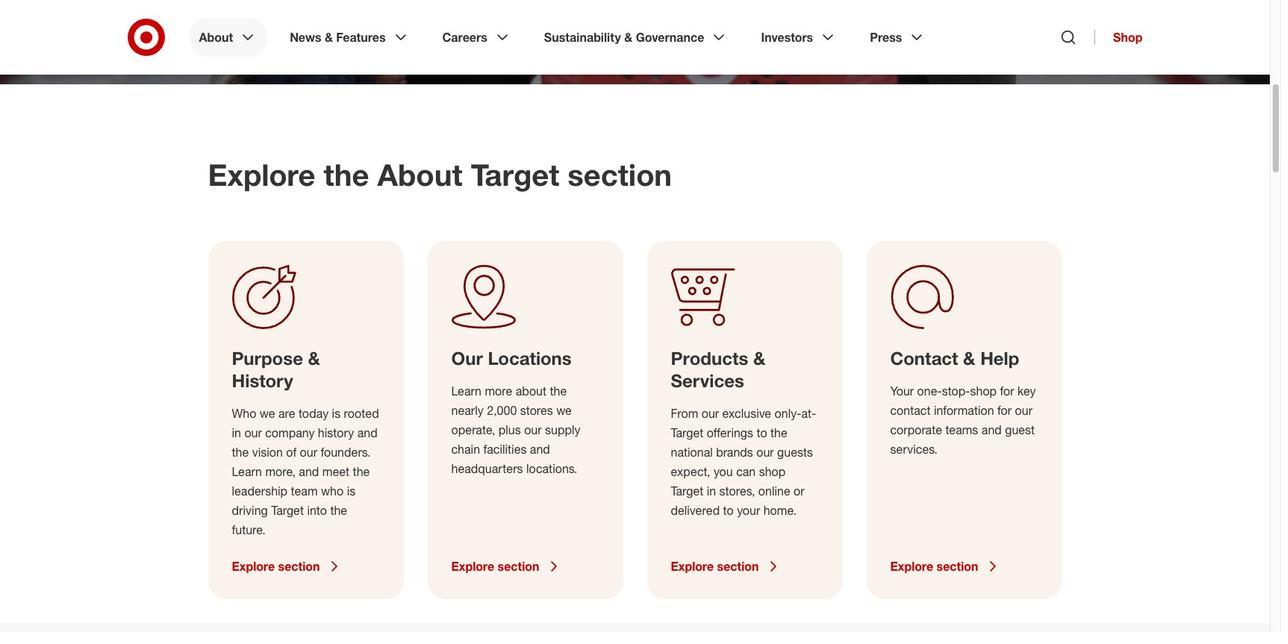 Task type: vqa. For each thing, say whether or not it's contained in the screenshot.
What is Target's return or coupon policy?
no



Task type: locate. For each thing, give the bounding box(es) containing it.
offerings
[[707, 426, 754, 441]]

shop up information
[[970, 384, 997, 399]]

can
[[736, 465, 756, 479]]

in
[[232, 426, 241, 441], [707, 484, 716, 499]]

is right who
[[347, 484, 356, 499]]

& for sustainability
[[624, 30, 633, 45]]

explore section link for contact & help
[[891, 558, 1038, 576]]

we left are
[[260, 406, 275, 421]]

we inside learn more about the nearly 2,000 stores we operate, plus our supply chain facilities and headquarters locations.
[[557, 403, 572, 418]]

0 horizontal spatial we
[[260, 406, 275, 421]]

sustainability & governance link
[[534, 18, 739, 57]]

0 vertical spatial learn
[[451, 384, 482, 399]]

our right of
[[300, 445, 317, 460]]

1 horizontal spatial we
[[557, 403, 572, 418]]

learn up nearly on the left bottom of the page
[[451, 384, 482, 399]]

0 horizontal spatial is
[[332, 406, 341, 421]]

shop up 'online'
[[759, 465, 786, 479]]

about inside "link"
[[199, 30, 233, 45]]

1 vertical spatial in
[[707, 484, 716, 499]]

1 horizontal spatial to
[[757, 426, 767, 441]]

shop
[[970, 384, 997, 399], [759, 465, 786, 479]]

teams
[[946, 423, 979, 438]]

& right purpose on the bottom left of page
[[308, 347, 320, 370]]

& left governance
[[624, 30, 633, 45]]

0 vertical spatial to
[[757, 426, 767, 441]]

0 horizontal spatial about
[[199, 30, 233, 45]]

into
[[307, 503, 327, 518]]

guests
[[777, 445, 813, 460]]

stop-
[[942, 384, 970, 399]]

you
[[714, 465, 733, 479]]

to left your
[[723, 503, 734, 518]]

stores
[[520, 403, 553, 418]]

1 explore section link from the left
[[232, 558, 380, 576]]

history
[[318, 426, 354, 441]]

products
[[671, 347, 749, 370]]

chain
[[451, 442, 480, 457]]

who
[[232, 406, 256, 421]]

explore for products & services
[[671, 559, 714, 574]]

our
[[451, 347, 483, 370]]

future.
[[232, 523, 266, 538]]

and up locations.
[[530, 442, 550, 457]]

learn
[[451, 384, 482, 399], [232, 465, 262, 479]]

national
[[671, 445, 713, 460]]

3 explore section link from the left
[[671, 558, 819, 576]]

1 horizontal spatial in
[[707, 484, 716, 499]]

4 explore section from the left
[[891, 559, 979, 574]]

our inside your one-stop-shop for key contact information for our corporate teams and guest services.
[[1015, 403, 1033, 418]]

learn up leadership
[[232, 465, 262, 479]]

features
[[336, 30, 386, 45]]

learn inside who we are today is rooted in our company history and the vision of our founders. learn more, and meet the leadership team who is driving target into the future.
[[232, 465, 262, 479]]

is up history
[[332, 406, 341, 421]]

from
[[671, 406, 699, 421]]

plus
[[499, 423, 521, 438]]

1 explore section from the left
[[232, 559, 320, 574]]

& right products
[[754, 347, 766, 370]]

or
[[794, 484, 805, 499]]

our
[[1015, 403, 1033, 418], [702, 406, 719, 421], [524, 423, 542, 438], [244, 426, 262, 441], [300, 445, 317, 460], [757, 445, 774, 460]]

0 vertical spatial about
[[199, 30, 233, 45]]

1 horizontal spatial learn
[[451, 384, 482, 399]]

section for our locations
[[498, 559, 539, 574]]

services.
[[891, 442, 938, 457]]

in down who
[[232, 426, 241, 441]]

founders.
[[321, 445, 371, 460]]

explore section
[[232, 559, 320, 574], [451, 559, 539, 574], [671, 559, 759, 574], [891, 559, 979, 574]]

0 vertical spatial for
[[1000, 384, 1015, 399]]

for left key
[[1000, 384, 1015, 399]]

about link
[[189, 18, 267, 57]]

2,000
[[487, 403, 517, 418]]

shop inside your one-stop-shop for key contact information for our corporate teams and guest services.
[[970, 384, 997, 399]]

& left help
[[963, 347, 976, 370]]

0 vertical spatial is
[[332, 406, 341, 421]]

& for news
[[325, 30, 333, 45]]

contact
[[891, 403, 931, 418]]

and inside learn more about the nearly 2,000 stores we operate, plus our supply chain facilities and headquarters locations.
[[530, 442, 550, 457]]

explore for our locations
[[451, 559, 494, 574]]

section
[[568, 157, 672, 193], [278, 559, 320, 574], [498, 559, 539, 574], [717, 559, 759, 574], [937, 559, 979, 574]]

operate,
[[451, 423, 495, 438]]

0 horizontal spatial in
[[232, 426, 241, 441]]

section for contact & help
[[937, 559, 979, 574]]

0 horizontal spatial to
[[723, 503, 734, 518]]

0 vertical spatial in
[[232, 426, 241, 441]]

expect,
[[671, 465, 711, 479]]

we up supply
[[557, 403, 572, 418]]

1 vertical spatial about
[[377, 157, 463, 193]]

guest
[[1005, 423, 1035, 438]]

contact
[[891, 347, 958, 370]]

for up 'guest'
[[998, 403, 1012, 418]]

our down "stores"
[[524, 423, 542, 438]]

1 horizontal spatial shop
[[970, 384, 997, 399]]

& for products
[[754, 347, 766, 370]]

2 explore section from the left
[[451, 559, 539, 574]]

our left guests
[[757, 445, 774, 460]]

1 vertical spatial is
[[347, 484, 356, 499]]

and left 'guest'
[[982, 423, 1002, 438]]

explore section link
[[232, 558, 380, 576], [451, 558, 599, 576], [671, 558, 819, 576], [891, 558, 1038, 576]]

0 vertical spatial shop
[[970, 384, 997, 399]]

shop inside from our exclusive only-at- target offerings to the national brands our guests expect, you can shop target in stores, online or delivered to your home.
[[759, 465, 786, 479]]

to down the exclusive
[[757, 426, 767, 441]]

explore for contact & help
[[891, 559, 934, 574]]

in down the you
[[707, 484, 716, 499]]

your
[[891, 384, 914, 399]]

0 horizontal spatial shop
[[759, 465, 786, 479]]

& right news on the left of page
[[325, 30, 333, 45]]

learn inside learn more about the nearly 2,000 stores we operate, plus our supply chain facilities and headquarters locations.
[[451, 384, 482, 399]]

sustainability & governance
[[544, 30, 705, 45]]

at-
[[802, 406, 816, 421]]

explore
[[208, 157, 316, 193], [232, 559, 275, 574], [451, 559, 494, 574], [671, 559, 714, 574], [891, 559, 934, 574]]

1 vertical spatial shop
[[759, 465, 786, 479]]

3 explore section from the left
[[671, 559, 759, 574]]

1 horizontal spatial is
[[347, 484, 356, 499]]

2 explore section link from the left
[[451, 558, 599, 576]]

target
[[471, 157, 560, 193], [671, 426, 704, 441], [671, 484, 704, 499], [271, 503, 304, 518]]

to
[[757, 426, 767, 441], [723, 503, 734, 518]]

locations.
[[527, 462, 578, 476]]

4 explore section link from the left
[[891, 558, 1038, 576]]

brands
[[716, 445, 753, 460]]

and
[[982, 423, 1002, 438], [357, 426, 378, 441], [530, 442, 550, 457], [299, 465, 319, 479]]

stores,
[[720, 484, 755, 499]]

our down key
[[1015, 403, 1033, 418]]

only-
[[775, 406, 802, 421]]

from our exclusive only-at- target offerings to the national brands our guests expect, you can shop target in stores, online or delivered to your home.
[[671, 406, 816, 518]]

team
[[291, 484, 318, 499]]

& inside purpose & history
[[308, 347, 320, 370]]

is
[[332, 406, 341, 421], [347, 484, 356, 499]]

we
[[557, 403, 572, 418], [260, 406, 275, 421]]

services
[[671, 370, 744, 392]]

& inside products & services
[[754, 347, 766, 370]]

we inside who we are today is rooted in our company history and the vision of our founders. learn more, and meet the leadership team who is driving target into the future.
[[260, 406, 275, 421]]

vision
[[252, 445, 283, 460]]

your
[[737, 503, 760, 518]]

contact & help
[[891, 347, 1020, 370]]

0 horizontal spatial learn
[[232, 465, 262, 479]]

for
[[1000, 384, 1015, 399], [998, 403, 1012, 418]]

1 vertical spatial learn
[[232, 465, 262, 479]]

the
[[324, 157, 369, 193], [550, 384, 567, 399], [771, 426, 788, 441], [232, 445, 249, 460], [353, 465, 370, 479], [330, 503, 347, 518]]

who we are today is rooted in our company history and the vision of our founders. learn more, and meet the leadership team who is driving target into the future.
[[232, 406, 379, 538]]

your one-stop-shop for key contact information for our corporate teams and guest services.
[[891, 384, 1036, 457]]



Task type: describe. For each thing, give the bounding box(es) containing it.
news
[[290, 30, 322, 45]]

news & features link
[[279, 18, 420, 57]]

more
[[485, 384, 512, 399]]

target inside who we are today is rooted in our company history and the vision of our founders. learn more, and meet the leadership team who is driving target into the future.
[[271, 503, 304, 518]]

online
[[759, 484, 791, 499]]

explore section link for our locations
[[451, 558, 599, 576]]

our inside learn more about the nearly 2,000 stores we operate, plus our supply chain facilities and headquarters locations.
[[524, 423, 542, 438]]

more,
[[265, 465, 296, 479]]

supply
[[545, 423, 581, 438]]

headquarters
[[451, 462, 523, 476]]

facilities
[[484, 442, 527, 457]]

our right from
[[702, 406, 719, 421]]

explore section link for products & services
[[671, 558, 819, 576]]

one-
[[917, 384, 942, 399]]

careers
[[443, 30, 488, 45]]

section for products & services
[[717, 559, 759, 574]]

leadership
[[232, 484, 288, 499]]

products & services
[[671, 347, 766, 392]]

learn more about the nearly 2,000 stores we operate, plus our supply chain facilities and headquarters locations.
[[451, 384, 581, 476]]

governance
[[636, 30, 705, 45]]

nearly
[[451, 403, 484, 418]]

careers link
[[432, 18, 522, 57]]

help
[[981, 347, 1020, 370]]

our locations
[[451, 347, 572, 370]]

explore section for purpose & history
[[232, 559, 320, 574]]

shop link
[[1095, 30, 1143, 45]]

sustainability
[[544, 30, 621, 45]]

information
[[934, 403, 994, 418]]

investors
[[761, 30, 813, 45]]

locations
[[488, 347, 572, 370]]

and inside your one-stop-shop for key contact information for our corporate teams and guest services.
[[982, 423, 1002, 438]]

1 horizontal spatial about
[[377, 157, 463, 193]]

today
[[299, 406, 329, 421]]

in inside from our exclusive only-at- target offerings to the national brands our guests expect, you can shop target in stores, online or delivered to your home.
[[707, 484, 716, 499]]

1 vertical spatial for
[[998, 403, 1012, 418]]

1 vertical spatial to
[[723, 503, 734, 518]]

our down who
[[244, 426, 262, 441]]

company
[[265, 426, 315, 441]]

who
[[321, 484, 344, 499]]

explore section for products & services
[[671, 559, 759, 574]]

investors link
[[751, 18, 848, 57]]

purpose & history
[[232, 347, 320, 392]]

history
[[232, 370, 293, 392]]

and down rooted
[[357, 426, 378, 441]]

key
[[1018, 384, 1036, 399]]

explore section link for purpose & history
[[232, 558, 380, 576]]

explore the about target section
[[208, 157, 672, 193]]

the inside from our exclusive only-at- target offerings to the national brands our guests expect, you can shop target in stores, online or delivered to your home.
[[771, 426, 788, 441]]

corporate
[[891, 423, 942, 438]]

exclusive
[[723, 406, 772, 421]]

shop
[[1114, 30, 1143, 45]]

explore for purpose & history
[[232, 559, 275, 574]]

& for purpose
[[308, 347, 320, 370]]

and up team
[[299, 465, 319, 479]]

explore section for contact & help
[[891, 559, 979, 574]]

news & features
[[290, 30, 386, 45]]

press
[[870, 30, 902, 45]]

press link
[[860, 18, 937, 57]]

explore section for our locations
[[451, 559, 539, 574]]

delivered
[[671, 503, 720, 518]]

purpose
[[232, 347, 303, 370]]

in inside who we are today is rooted in our company history and the vision of our founders. learn more, and meet the leadership team who is driving target into the future.
[[232, 426, 241, 441]]

about
[[516, 384, 547, 399]]

rooted
[[344, 406, 379, 421]]

& for contact
[[963, 347, 976, 370]]

are
[[278, 406, 295, 421]]

of
[[286, 445, 297, 460]]

section for purpose & history
[[278, 559, 320, 574]]

driving
[[232, 503, 268, 518]]

meet
[[322, 465, 350, 479]]

the inside learn more about the nearly 2,000 stores we operate, plus our supply chain facilities and headquarters locations.
[[550, 384, 567, 399]]

home.
[[764, 503, 797, 518]]



